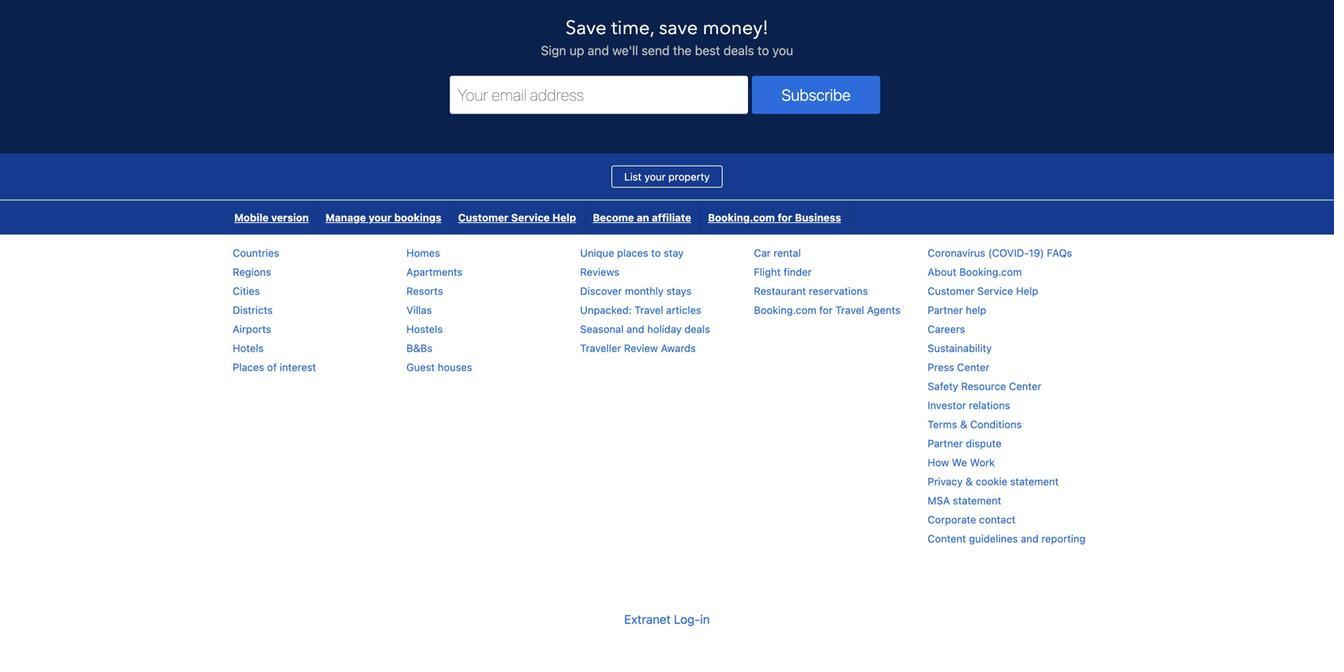 Task type: locate. For each thing, give the bounding box(es) containing it.
help down 19)
[[1017, 285, 1039, 297]]

awards
[[661, 343, 696, 355]]

traveller
[[580, 343, 621, 355]]

1 vertical spatial customer service help link
[[928, 285, 1039, 297]]

unique places to stay reviews discover monthly stays unpacked: travel articles seasonal and holiday deals traveller review awards
[[580, 247, 710, 355]]

1 travel from the left
[[635, 304, 664, 316]]

help
[[553, 212, 576, 224], [1017, 285, 1039, 297]]

0 vertical spatial for
[[778, 212, 793, 224]]

0 vertical spatial and
[[588, 43, 609, 58]]

investor
[[928, 400, 967, 412]]

travel up the seasonal and holiday deals link
[[635, 304, 664, 316]]

partner down terms
[[928, 438, 963, 450]]

1 horizontal spatial for
[[820, 304, 833, 316]]

0 vertical spatial your
[[645, 171, 666, 183]]

terms & conditions link
[[928, 419, 1022, 431]]

travel down reservations
[[836, 304, 865, 316]]

extranet log-in link
[[625, 600, 710, 640]]

your right the list
[[645, 171, 666, 183]]

booking.com down restaurant
[[754, 304, 817, 316]]

& up partner dispute 'link'
[[961, 419, 968, 431]]

0 horizontal spatial travel
[[635, 304, 664, 316]]

help
[[966, 304, 987, 316]]

reviews
[[580, 266, 620, 278]]

customer service help link for become an affiliate
[[450, 201, 584, 235]]

0 horizontal spatial customer
[[458, 212, 509, 224]]

1 vertical spatial deals
[[685, 324, 710, 335]]

1 vertical spatial booking.com
[[960, 266, 1022, 278]]

investor relations link
[[928, 400, 1011, 412]]

deals down articles
[[685, 324, 710, 335]]

0 vertical spatial help
[[553, 212, 576, 224]]

1 vertical spatial help
[[1017, 285, 1039, 297]]

1 horizontal spatial to
[[758, 43, 769, 58]]

customer right bookings
[[458, 212, 509, 224]]

content
[[928, 533, 967, 545]]

0 vertical spatial deals
[[724, 43, 755, 58]]

your right manage
[[369, 212, 392, 224]]

0 horizontal spatial service
[[511, 212, 550, 224]]

unpacked: travel articles link
[[580, 304, 702, 316]]

1 vertical spatial and
[[627, 324, 645, 335]]

list
[[625, 171, 642, 183]]

1 vertical spatial center
[[1009, 381, 1042, 393]]

seasonal
[[580, 324, 624, 335]]

and inside unique places to stay reviews discover monthly stays unpacked: travel articles seasonal and holiday deals traveller review awards
[[627, 324, 645, 335]]

sustainability
[[928, 343, 992, 355]]

articles
[[666, 304, 702, 316]]

statement up corporate contact link
[[953, 495, 1002, 507]]

faqs
[[1047, 247, 1073, 259]]

booking.com for business link
[[700, 201, 850, 235]]

2 partner from the top
[[928, 438, 963, 450]]

1 vertical spatial service
[[978, 285, 1014, 297]]

booking.com inside 'link'
[[708, 212, 775, 224]]

terms
[[928, 419, 958, 431]]

and right up
[[588, 43, 609, 58]]

2 travel from the left
[[836, 304, 865, 316]]

guest houses link
[[407, 362, 472, 374]]

deals down money!
[[724, 43, 755, 58]]

an
[[637, 212, 649, 224]]

1 vertical spatial for
[[820, 304, 833, 316]]

0 horizontal spatial deals
[[685, 324, 710, 335]]

car
[[754, 247, 771, 259]]

airports link
[[233, 324, 271, 335]]

for inside 'link'
[[778, 212, 793, 224]]

airports
[[233, 324, 271, 335]]

2 vertical spatial and
[[1021, 533, 1039, 545]]

cities link
[[233, 285, 260, 297]]

& up msa statement link
[[966, 476, 973, 488]]

1 horizontal spatial deals
[[724, 43, 755, 58]]

business
[[795, 212, 842, 224]]

booking.com
[[708, 212, 775, 224], [960, 266, 1022, 278], [754, 304, 817, 316]]

countries link
[[233, 247, 279, 259]]

0 horizontal spatial your
[[369, 212, 392, 224]]

0 horizontal spatial center
[[958, 362, 990, 374]]

partner up the careers
[[928, 304, 963, 316]]

countries
[[233, 247, 279, 259]]

affiliate
[[652, 212, 692, 224]]

and inside save time, save money! sign up and we'll send the best deals to you
[[588, 43, 609, 58]]

center
[[958, 362, 990, 374], [1009, 381, 1042, 393]]

0 vertical spatial center
[[958, 362, 990, 374]]

1 horizontal spatial travel
[[836, 304, 865, 316]]

become
[[593, 212, 634, 224]]

dispute
[[966, 438, 1002, 450]]

flight finder link
[[754, 266, 812, 278]]

1 vertical spatial partner
[[928, 438, 963, 450]]

0 vertical spatial statement
[[1011, 476, 1059, 488]]

monthly
[[625, 285, 664, 297]]

hostels link
[[407, 324, 443, 335]]

places of interest link
[[233, 362, 316, 374]]

navigation
[[226, 201, 850, 235]]

reporting
[[1042, 533, 1086, 545]]

0 horizontal spatial and
[[588, 43, 609, 58]]

0 vertical spatial to
[[758, 43, 769, 58]]

2 vertical spatial booking.com
[[754, 304, 817, 316]]

how we work link
[[928, 457, 995, 469]]

booking.com down coronavirus (covid-19) faqs link
[[960, 266, 1022, 278]]

(covid-
[[989, 247, 1029, 259]]

press
[[928, 362, 955, 374]]

1 horizontal spatial customer
[[928, 285, 975, 297]]

manage
[[326, 212, 366, 224]]

0 horizontal spatial help
[[553, 212, 576, 224]]

statement right cookie
[[1011, 476, 1059, 488]]

hotels
[[233, 343, 264, 355]]

we'll
[[613, 43, 639, 58]]

0 vertical spatial customer service help link
[[450, 201, 584, 235]]

sign
[[541, 43, 567, 58]]

1 vertical spatial &
[[966, 476, 973, 488]]

1 horizontal spatial statement
[[1011, 476, 1059, 488]]

reviews link
[[580, 266, 620, 278]]

booking.com for business
[[708, 212, 842, 224]]

for left business
[[778, 212, 793, 224]]

msa statement link
[[928, 495, 1002, 507]]

apartments link
[[407, 266, 463, 278]]

0 vertical spatial customer
[[458, 212, 509, 224]]

places
[[617, 247, 649, 259]]

1 vertical spatial to
[[652, 247, 661, 259]]

booking.com up car
[[708, 212, 775, 224]]

1 horizontal spatial and
[[627, 324, 645, 335]]

0 vertical spatial booking.com
[[708, 212, 775, 224]]

subscribe
[[782, 86, 851, 104]]

corporate contact link
[[928, 514, 1016, 526]]

careers link
[[928, 324, 966, 335]]

to left you
[[758, 43, 769, 58]]

booking.com inside "coronavirus (covid-19) faqs about booking.com customer service help partner help careers sustainability press center safety resource center investor relations terms & conditions partner dispute how we work privacy & cookie statement msa statement corporate contact content guidelines and reporting"
[[960, 266, 1022, 278]]

1 vertical spatial customer
[[928, 285, 975, 297]]

customer up partner help link at the top of the page
[[928, 285, 975, 297]]

mobile version link
[[226, 201, 317, 235]]

places
[[233, 362, 264, 374]]

and up traveller review awards 'link'
[[627, 324, 645, 335]]

to
[[758, 43, 769, 58], [652, 247, 661, 259]]

travel inside unique places to stay reviews discover monthly stays unpacked: travel articles seasonal and holiday deals traveller review awards
[[635, 304, 664, 316]]

&
[[961, 419, 968, 431], [966, 476, 973, 488]]

1 horizontal spatial help
[[1017, 285, 1039, 297]]

traveller review awards link
[[580, 343, 696, 355]]

0 horizontal spatial to
[[652, 247, 661, 259]]

and
[[588, 43, 609, 58], [627, 324, 645, 335], [1021, 533, 1039, 545]]

0 vertical spatial service
[[511, 212, 550, 224]]

to left stay
[[652, 247, 661, 259]]

customer service help link
[[450, 201, 584, 235], [928, 285, 1039, 297]]

1 horizontal spatial service
[[978, 285, 1014, 297]]

help left become
[[553, 212, 576, 224]]

send
[[642, 43, 670, 58]]

center up 'resource' at the right of page
[[958, 362, 990, 374]]

and left reporting
[[1021, 533, 1039, 545]]

travel
[[635, 304, 664, 316], [836, 304, 865, 316]]

0 horizontal spatial statement
[[953, 495, 1002, 507]]

partner dispute link
[[928, 438, 1002, 450]]

regions
[[233, 266, 271, 278]]

1 horizontal spatial your
[[645, 171, 666, 183]]

extranet log-in
[[625, 613, 710, 627]]

unpacked:
[[580, 304, 632, 316]]

discover monthly stays link
[[580, 285, 692, 297]]

service
[[511, 212, 550, 224], [978, 285, 1014, 297]]

districts
[[233, 304, 273, 316]]

how
[[928, 457, 949, 469]]

statement
[[1011, 476, 1059, 488], [953, 495, 1002, 507]]

reservations
[[809, 285, 868, 297]]

center up relations
[[1009, 381, 1042, 393]]

conditions
[[971, 419, 1022, 431]]

customer service help
[[458, 212, 576, 224]]

help inside "coronavirus (covid-19) faqs about booking.com customer service help partner help careers sustainability press center safety resource center investor relations terms & conditions partner dispute how we work privacy & cookie statement msa statement corporate contact content guidelines and reporting"
[[1017, 285, 1039, 297]]

and inside "coronavirus (covid-19) faqs about booking.com customer service help partner help careers sustainability press center safety resource center investor relations terms & conditions partner dispute how we work privacy & cookie statement msa statement corporate contact content guidelines and reporting"
[[1021, 533, 1039, 545]]

0 vertical spatial partner
[[928, 304, 963, 316]]

1 horizontal spatial customer service help link
[[928, 285, 1039, 297]]

for down reservations
[[820, 304, 833, 316]]

1 horizontal spatial center
[[1009, 381, 1042, 393]]

mobile version
[[234, 212, 309, 224]]

0 horizontal spatial customer service help link
[[450, 201, 584, 235]]

0 vertical spatial &
[[961, 419, 968, 431]]

1 vertical spatial your
[[369, 212, 392, 224]]

0 horizontal spatial for
[[778, 212, 793, 224]]

safety resource center link
[[928, 381, 1042, 393]]

2 horizontal spatial and
[[1021, 533, 1039, 545]]



Task type: describe. For each thing, give the bounding box(es) containing it.
money!
[[703, 15, 769, 41]]

bookings
[[394, 212, 442, 224]]

in
[[700, 613, 710, 627]]

villas link
[[407, 304, 432, 316]]

houses
[[438, 362, 472, 374]]

safety
[[928, 381, 959, 393]]

holiday
[[648, 324, 682, 335]]

agents
[[867, 304, 901, 316]]

booking.com for travel agents link
[[754, 304, 901, 316]]

interest
[[280, 362, 316, 374]]

coronavirus (covid-19) faqs link
[[928, 247, 1073, 259]]

cities
[[233, 285, 260, 297]]

homes
[[407, 247, 440, 259]]

content guidelines and reporting link
[[928, 533, 1086, 545]]

hostels
[[407, 324, 443, 335]]

apartments
[[407, 266, 463, 278]]

rental
[[774, 247, 801, 259]]

b&bs
[[407, 343, 433, 355]]

become an affiliate
[[593, 212, 692, 224]]

of
[[267, 362, 277, 374]]

subscribe button
[[752, 76, 881, 114]]

we
[[952, 457, 968, 469]]

save
[[566, 15, 607, 41]]

deals inside unique places to stay reviews discover monthly stays unpacked: travel articles seasonal and holiday deals traveller review awards
[[685, 324, 710, 335]]

best
[[695, 43, 721, 58]]

discover
[[580, 285, 622, 297]]

about booking.com link
[[928, 266, 1022, 278]]

resource
[[962, 381, 1007, 393]]

your for list
[[645, 171, 666, 183]]

districts link
[[233, 304, 273, 316]]

mobile
[[234, 212, 269, 224]]

cookie
[[976, 476, 1008, 488]]

service inside "coronavirus (covid-19) faqs about booking.com customer service help partner help careers sustainability press center safety resource center investor relations terms & conditions partner dispute how we work privacy & cookie statement msa statement corporate contact content guidelines and reporting"
[[978, 285, 1014, 297]]

car rental flight finder restaurant reservations booking.com for travel agents
[[754, 247, 901, 316]]

regions link
[[233, 266, 271, 278]]

contact
[[980, 514, 1016, 526]]

resorts
[[407, 285, 443, 297]]

flight
[[754, 266, 781, 278]]

up
[[570, 43, 585, 58]]

deals inside save time, save money! sign up and we'll send the best deals to you
[[724, 43, 755, 58]]

restaurant
[[754, 285, 806, 297]]

stay
[[664, 247, 684, 259]]

partner help link
[[928, 304, 987, 316]]

to inside save time, save money! sign up and we'll send the best deals to you
[[758, 43, 769, 58]]

about
[[928, 266, 957, 278]]

unique places to stay link
[[580, 247, 684, 259]]

you
[[773, 43, 794, 58]]

relations
[[969, 400, 1011, 412]]

save time, save money! sign up and we'll send the best deals to you
[[541, 15, 794, 58]]

manage your bookings link
[[318, 201, 450, 235]]

finder
[[784, 266, 812, 278]]

extranet
[[625, 613, 671, 627]]

restaurant reservations link
[[754, 285, 868, 297]]

1 partner from the top
[[928, 304, 963, 316]]

coronavirus
[[928, 247, 986, 259]]

customer service help link for partner help
[[928, 285, 1039, 297]]

your for manage
[[369, 212, 392, 224]]

hotels link
[[233, 343, 264, 355]]

car rental link
[[754, 247, 801, 259]]

booking.com inside the car rental flight finder restaurant reservations booking.com for travel agents
[[754, 304, 817, 316]]

Your email address email field
[[450, 76, 748, 114]]

villas
[[407, 304, 432, 316]]

to inside unique places to stay reviews discover monthly stays unpacked: travel articles seasonal and holiday deals traveller review awards
[[652, 247, 661, 259]]

travel inside the car rental flight finder restaurant reservations booking.com for travel agents
[[836, 304, 865, 316]]

guest
[[407, 362, 435, 374]]

service inside navigation
[[511, 212, 550, 224]]

privacy & cookie statement link
[[928, 476, 1059, 488]]

privacy
[[928, 476, 963, 488]]

time,
[[612, 15, 655, 41]]

property
[[669, 171, 710, 183]]

review
[[624, 343, 658, 355]]

navigation containing mobile version
[[226, 201, 850, 235]]

customer inside "coronavirus (covid-19) faqs about booking.com customer service help partner help careers sustainability press center safety resource center investor relations terms & conditions partner dispute how we work privacy & cookie statement msa statement corporate contact content guidelines and reporting"
[[928, 285, 975, 297]]

countries regions cities districts airports hotels places of interest
[[233, 247, 316, 374]]

msa
[[928, 495, 950, 507]]

for inside the car rental flight finder restaurant reservations booking.com for travel agents
[[820, 304, 833, 316]]

become an affiliate link
[[585, 201, 700, 235]]

1 vertical spatial statement
[[953, 495, 1002, 507]]



Task type: vqa. For each thing, say whether or not it's contained in the screenshot.
Fountain
no



